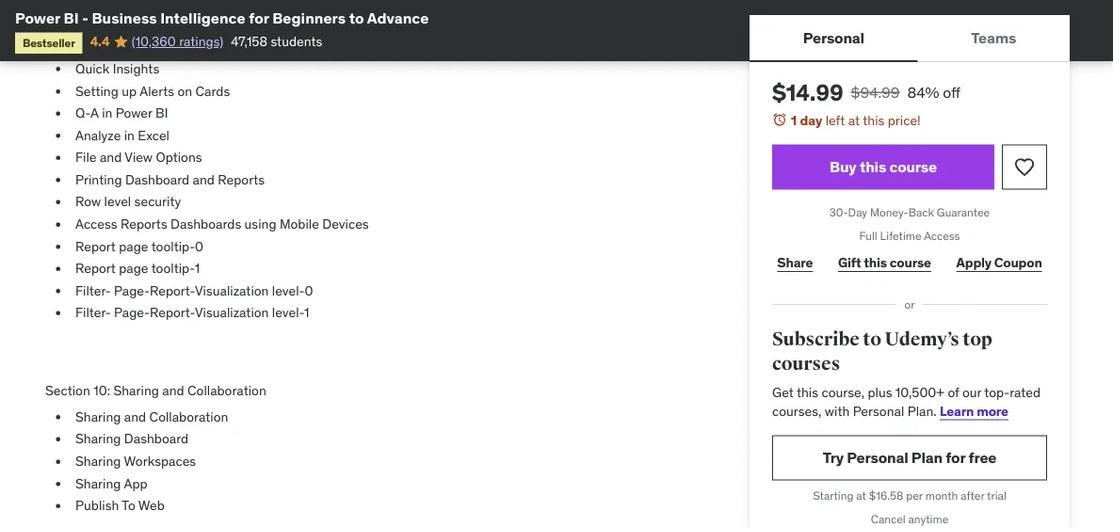 Task type: describe. For each thing, give the bounding box(es) containing it.
delete reports or dashboards dashboard menus quick insights setting up alerts on cards q-a in power bi analyze in excel file and view options printing dashboard and reports row level security access reports dashboards using mobile devices report page tooltip-0 report page tooltip-1 filter- page-report-visualization level-0 filter- page-report-visualization level-1
[[75, 16, 369, 322]]

menus
[[143, 38, 182, 55]]

our
[[963, 384, 982, 401]]

printing
[[75, 172, 122, 189]]

or inside delete reports or dashboards dashboard menus quick insights setting up alerts on cards q-a in power bi analyze in excel file and view options printing dashboard and reports row level security access reports dashboards using mobile devices report page tooltip-0 report page tooltip-1 filter- page-report-visualization level-0 filter- page-report-visualization level-1
[[167, 16, 179, 33]]

students
[[271, 33, 322, 50]]

cards
[[195, 83, 230, 100]]

10,500+
[[896, 384, 945, 401]]

with
[[825, 403, 850, 420]]

view
[[125, 149, 153, 166]]

1 vertical spatial collaboration
[[149, 409, 228, 426]]

30-
[[830, 205, 848, 220]]

setting
[[75, 83, 119, 100]]

0 vertical spatial reports
[[117, 16, 164, 33]]

0 horizontal spatial 0
[[195, 238, 204, 255]]

after
[[961, 489, 985, 503]]

1 day left at this price!
[[791, 112, 921, 129]]

left
[[826, 112, 845, 129]]

devices
[[322, 216, 369, 233]]

starting at $16.58 per month after trial cancel anytime
[[813, 489, 1007, 527]]

gift
[[838, 254, 861, 271]]

courses
[[772, 352, 840, 376]]

0 vertical spatial 1
[[791, 112, 797, 129]]

share
[[777, 254, 813, 271]]

buy this course
[[830, 157, 937, 177]]

day
[[848, 205, 868, 220]]

buy
[[830, 157, 857, 177]]

coupon
[[995, 254, 1042, 271]]

get
[[772, 384, 794, 401]]

2 visualization from the top
[[195, 305, 269, 322]]

using
[[245, 216, 277, 233]]

plus
[[868, 384, 893, 401]]

$14.99 $94.99 84% off
[[772, 78, 961, 106]]

back
[[909, 205, 934, 220]]

top
[[963, 328, 993, 351]]

at inside starting at $16.58 per month after trial cancel anytime
[[857, 489, 867, 503]]

10:
[[93, 383, 110, 400]]

delete
[[75, 16, 114, 33]]

section
[[45, 383, 90, 400]]

cancel
[[871, 512, 906, 527]]

workspaces
[[124, 453, 196, 470]]

to inside subscribe to udemy's top courses
[[863, 328, 882, 351]]

teams button
[[918, 15, 1070, 60]]

and right the 10:
[[162, 383, 184, 400]]

teams
[[972, 28, 1017, 47]]

0 vertical spatial at
[[849, 112, 860, 129]]

1 report- from the top
[[150, 283, 195, 300]]

dashboard inside section 10: sharing and collaboration sharing and collaboration sharing dashboard sharing workspaces sharing app publish to web
[[124, 431, 189, 448]]

0 vertical spatial bi
[[64, 8, 79, 27]]

2 report from the top
[[75, 260, 116, 277]]

try personal plan for free
[[823, 448, 997, 468]]

off
[[943, 82, 961, 102]]

apply coupon
[[957, 254, 1042, 271]]

1 page- from the top
[[114, 283, 150, 300]]

1 level- from the top
[[272, 283, 305, 300]]

mobile
[[280, 216, 319, 233]]

course,
[[822, 384, 865, 401]]

course for gift this course
[[890, 254, 932, 271]]

personal inside get this course, plus 10,500+ of our top-rated courses, with personal plan.
[[853, 403, 905, 420]]

day
[[800, 112, 823, 129]]

try personal plan for free link
[[772, 436, 1047, 481]]

2 filter- from the top
[[75, 305, 111, 322]]

0 vertical spatial dashboard
[[75, 38, 140, 55]]

this for gift
[[864, 254, 887, 271]]

1 vertical spatial reports
[[218, 172, 265, 189]]

-
[[82, 8, 88, 27]]

full
[[860, 229, 878, 243]]

quick
[[75, 60, 110, 77]]

1 horizontal spatial for
[[946, 448, 966, 468]]

free
[[969, 448, 997, 468]]

1 horizontal spatial 1
[[304, 305, 310, 322]]

personal inside try personal plan for free link
[[847, 448, 909, 468]]

up
[[122, 83, 137, 100]]

this down $94.99
[[863, 112, 885, 129]]

app
[[124, 476, 148, 493]]

subscribe
[[772, 328, 860, 351]]

gift this course link
[[833, 244, 937, 282]]

alerts
[[140, 83, 174, 100]]

beginners
[[272, 8, 346, 27]]

money-
[[870, 205, 909, 220]]

plan.
[[908, 403, 937, 420]]

1 page from the top
[[119, 238, 148, 255]]

top-
[[985, 384, 1010, 401]]

options
[[156, 149, 202, 166]]

a
[[91, 105, 99, 122]]

bi inside delete reports or dashboards dashboard menus quick insights setting up alerts on cards q-a in power bi analyze in excel file and view options printing dashboard and reports row level security access reports dashboards using mobile devices report page tooltip-0 report page tooltip-1 filter- page-report-visualization level-0 filter- page-report-visualization level-1
[[156, 105, 168, 122]]

(10,360 ratings)
[[132, 33, 224, 50]]

0 vertical spatial to
[[349, 8, 364, 27]]

1 vertical spatial in
[[124, 127, 135, 144]]

0 vertical spatial dashboards
[[182, 16, 253, 33]]

ratings)
[[179, 33, 224, 50]]

47,158
[[231, 33, 268, 50]]

security
[[134, 194, 181, 211]]

month
[[926, 489, 958, 503]]

learn
[[940, 403, 974, 420]]

2 level- from the top
[[272, 305, 304, 322]]

web
[[138, 498, 165, 515]]

get this course, plus 10,500+ of our top-rated courses, with personal plan.
[[772, 384, 1041, 420]]

trial
[[987, 489, 1007, 503]]

course for buy this course
[[890, 157, 937, 177]]

2 tooltip- from the top
[[151, 260, 195, 277]]

4.4
[[90, 33, 110, 50]]

section 10: sharing and collaboration sharing and collaboration sharing dashboard sharing workspaces sharing app publish to web
[[45, 383, 266, 515]]

rated
[[1010, 384, 1041, 401]]

try
[[823, 448, 844, 468]]



Task type: vqa. For each thing, say whether or not it's contained in the screenshot.
the bottom in
yes



Task type: locate. For each thing, give the bounding box(es) containing it.
more
[[977, 403, 1009, 420]]

apply coupon button
[[952, 244, 1047, 282]]

personal
[[803, 28, 865, 47], [853, 403, 905, 420], [847, 448, 909, 468]]

0 vertical spatial visualization
[[195, 283, 269, 300]]

this
[[863, 112, 885, 129], [860, 157, 887, 177], [864, 254, 887, 271], [797, 384, 819, 401]]

file
[[75, 149, 97, 166]]

1 course from the top
[[890, 157, 937, 177]]

2 vertical spatial dashboard
[[124, 431, 189, 448]]

0 horizontal spatial bi
[[64, 8, 79, 27]]

access inside 30-day money-back guarantee full lifetime access
[[924, 229, 960, 243]]

0 vertical spatial or
[[167, 16, 179, 33]]

subscribe to udemy's top courses
[[772, 328, 993, 376]]

and
[[100, 149, 122, 166], [193, 172, 215, 189], [162, 383, 184, 400], [124, 409, 146, 426]]

0 vertical spatial for
[[249, 8, 269, 27]]

1 vertical spatial 0
[[305, 283, 313, 300]]

1 vertical spatial power
[[116, 105, 152, 122]]

0 down mobile on the top of the page
[[305, 283, 313, 300]]

alarm image
[[772, 112, 788, 127]]

30-day money-back guarantee full lifetime access
[[830, 205, 990, 243]]

1 report from the top
[[75, 238, 116, 255]]

and right file
[[100, 149, 122, 166]]

1 horizontal spatial bi
[[156, 105, 168, 122]]

course inside the gift this course link
[[890, 254, 932, 271]]

1 vertical spatial tooltip-
[[151, 260, 195, 277]]

power
[[15, 8, 60, 27], [116, 105, 152, 122]]

bi left the -
[[64, 8, 79, 27]]

for up 47,158
[[249, 8, 269, 27]]

course inside buy this course button
[[890, 157, 937, 177]]

courses,
[[772, 403, 822, 420]]

2 page from the top
[[119, 260, 148, 277]]

price!
[[888, 112, 921, 129]]

1 vertical spatial at
[[857, 489, 867, 503]]

per
[[906, 489, 923, 503]]

1 horizontal spatial power
[[116, 105, 152, 122]]

2 page- from the top
[[114, 305, 150, 322]]

this inside get this course, plus 10,500+ of our top-rated courses, with personal plan.
[[797, 384, 819, 401]]

1 vertical spatial or
[[905, 297, 915, 312]]

filter- down row
[[75, 283, 111, 300]]

2 vertical spatial reports
[[121, 216, 167, 233]]

analyze
[[75, 127, 121, 144]]

0 horizontal spatial access
[[75, 216, 117, 233]]

bestseller
[[23, 35, 75, 50]]

1 vertical spatial dashboards
[[171, 216, 241, 233]]

personal up $14.99
[[803, 28, 865, 47]]

anytime
[[909, 512, 949, 527]]

course down lifetime
[[890, 254, 932, 271]]

dashboard up 'workspaces'
[[124, 431, 189, 448]]

access down back
[[924, 229, 960, 243]]

$14.99
[[772, 78, 844, 106]]

1 horizontal spatial or
[[905, 297, 915, 312]]

1 vertical spatial personal
[[853, 403, 905, 420]]

filter- up the 10:
[[75, 305, 111, 322]]

row
[[75, 194, 101, 211]]

add to wishlist image
[[1014, 156, 1036, 179]]

1 vertical spatial to
[[863, 328, 882, 351]]

access inside delete reports or dashboards dashboard menus quick insights setting up alerts on cards q-a in power bi analyze in excel file and view options printing dashboard and reports row level security access reports dashboards using mobile devices report page tooltip-0 report page tooltip-1 filter- page-report-visualization level-0 filter- page-report-visualization level-1
[[75, 216, 117, 233]]

and down options
[[193, 172, 215, 189]]

this right 'gift'
[[864, 254, 887, 271]]

1 horizontal spatial access
[[924, 229, 960, 243]]

$94.99
[[851, 82, 900, 102]]

1 vertical spatial page
[[119, 260, 148, 277]]

1 vertical spatial course
[[890, 254, 932, 271]]

dashboard down delete
[[75, 38, 140, 55]]

personal up "$16.58"
[[847, 448, 909, 468]]

1 tooltip- from the top
[[151, 238, 195, 255]]

of
[[948, 384, 960, 401]]

1 filter- from the top
[[75, 283, 111, 300]]

bi down the alerts
[[156, 105, 168, 122]]

personal down plus
[[853, 403, 905, 420]]

0 vertical spatial report-
[[150, 283, 195, 300]]

0 horizontal spatial for
[[249, 8, 269, 27]]

0 horizontal spatial power
[[15, 8, 60, 27]]

2 vertical spatial 1
[[304, 305, 310, 322]]

guarantee
[[937, 205, 990, 220]]

this right buy
[[860, 157, 887, 177]]

bi
[[64, 8, 79, 27], [156, 105, 168, 122]]

to left udemy's
[[863, 328, 882, 351]]

publish
[[75, 498, 119, 515]]

sharing
[[113, 383, 159, 400], [75, 409, 121, 426], [75, 431, 121, 448], [75, 453, 121, 470], [75, 476, 121, 493]]

business
[[92, 8, 157, 27]]

0 vertical spatial personal
[[803, 28, 865, 47]]

personal inside button
[[803, 28, 865, 47]]

personal button
[[750, 15, 918, 60]]

0 down options
[[195, 238, 204, 255]]

2 course from the top
[[890, 254, 932, 271]]

0 vertical spatial 0
[[195, 238, 204, 255]]

lifetime
[[880, 229, 922, 243]]

2 vertical spatial personal
[[847, 448, 909, 468]]

learn more link
[[940, 403, 1009, 420]]

starting
[[813, 489, 854, 503]]

page
[[119, 238, 148, 255], [119, 260, 148, 277]]

for left the 'free'
[[946, 448, 966, 468]]

collaboration
[[187, 383, 266, 400], [149, 409, 228, 426]]

plan
[[912, 448, 943, 468]]

1 vertical spatial dashboard
[[125, 172, 190, 189]]

0 vertical spatial level-
[[272, 283, 305, 300]]

insights
[[113, 60, 159, 77]]

at left "$16.58"
[[857, 489, 867, 503]]

for
[[249, 8, 269, 27], [946, 448, 966, 468]]

tab list containing personal
[[750, 15, 1070, 62]]

this for buy
[[860, 157, 887, 177]]

this up courses,
[[797, 384, 819, 401]]

in right a
[[102, 105, 112, 122]]

84%
[[908, 82, 940, 102]]

1 vertical spatial visualization
[[195, 305, 269, 322]]

level
[[104, 194, 131, 211]]

0 vertical spatial filter-
[[75, 283, 111, 300]]

0 horizontal spatial or
[[167, 16, 179, 33]]

gift this course
[[838, 254, 932, 271]]

0 vertical spatial report
[[75, 238, 116, 255]]

this for get
[[797, 384, 819, 401]]

advance
[[367, 8, 429, 27]]

in up the 'view'
[[124, 127, 135, 144]]

2 horizontal spatial 1
[[791, 112, 797, 129]]

report-
[[150, 283, 195, 300], [150, 305, 195, 322]]

course up back
[[890, 157, 937, 177]]

$16.58
[[869, 489, 904, 503]]

1 horizontal spatial in
[[124, 127, 135, 144]]

dashboard
[[75, 38, 140, 55], [125, 172, 190, 189], [124, 431, 189, 448]]

apply
[[957, 254, 992, 271]]

access
[[75, 216, 117, 233], [924, 229, 960, 243]]

reports down security
[[121, 216, 167, 233]]

reports up menus
[[117, 16, 164, 33]]

1 vertical spatial 1
[[195, 260, 200, 277]]

reports
[[117, 16, 164, 33], [218, 172, 265, 189], [121, 216, 167, 233]]

0 vertical spatial page
[[119, 238, 148, 255]]

(10,360
[[132, 33, 176, 50]]

and up 'workspaces'
[[124, 409, 146, 426]]

power up bestseller
[[15, 8, 60, 27]]

udemy's
[[885, 328, 960, 351]]

2 report- from the top
[[150, 305, 195, 322]]

1 vertical spatial report
[[75, 260, 116, 277]]

0 vertical spatial course
[[890, 157, 937, 177]]

buy this course button
[[772, 145, 995, 190]]

dashboard up security
[[125, 172, 190, 189]]

this inside button
[[860, 157, 887, 177]]

47,158 students
[[231, 33, 322, 50]]

1 vertical spatial page-
[[114, 305, 150, 322]]

reports up using
[[218, 172, 265, 189]]

q-
[[75, 105, 91, 122]]

or up menus
[[167, 16, 179, 33]]

power bi - business intelligence for beginners to advance
[[15, 8, 429, 27]]

0 horizontal spatial 1
[[195, 260, 200, 277]]

1 vertical spatial bi
[[156, 105, 168, 122]]

power down up at the left of page
[[116, 105, 152, 122]]

tab list
[[750, 15, 1070, 62]]

dashboards
[[182, 16, 253, 33], [171, 216, 241, 233]]

power inside delete reports or dashboards dashboard menus quick insights setting up alerts on cards q-a in power bi analyze in excel file and view options printing dashboard and reports row level security access reports dashboards using mobile devices report page tooltip-0 report page tooltip-1 filter- page-report-visualization level-0 filter- page-report-visualization level-1
[[116, 105, 152, 122]]

access down row
[[75, 216, 117, 233]]

0 horizontal spatial to
[[349, 8, 364, 27]]

1 vertical spatial report-
[[150, 305, 195, 322]]

share button
[[772, 244, 818, 282]]

in
[[102, 105, 112, 122], [124, 127, 135, 144]]

or up udemy's
[[905, 297, 915, 312]]

0 vertical spatial tooltip-
[[151, 238, 195, 255]]

0 vertical spatial page-
[[114, 283, 150, 300]]

to
[[122, 498, 135, 515]]

excel
[[138, 127, 170, 144]]

1 vertical spatial filter-
[[75, 305, 111, 322]]

at right left
[[849, 112, 860, 129]]

0 horizontal spatial in
[[102, 105, 112, 122]]

level-
[[272, 283, 305, 300], [272, 305, 304, 322]]

filter-
[[75, 283, 111, 300], [75, 305, 111, 322]]

0 vertical spatial in
[[102, 105, 112, 122]]

1 vertical spatial level-
[[272, 305, 304, 322]]

course
[[890, 157, 937, 177], [890, 254, 932, 271]]

to left advance
[[349, 8, 364, 27]]

learn more
[[940, 403, 1009, 420]]

1 horizontal spatial 0
[[305, 283, 313, 300]]

0 vertical spatial collaboration
[[187, 383, 266, 400]]

intelligence
[[160, 8, 245, 27]]

1 vertical spatial for
[[946, 448, 966, 468]]

1 visualization from the top
[[195, 283, 269, 300]]

visualization
[[195, 283, 269, 300], [195, 305, 269, 322]]

tooltip-
[[151, 238, 195, 255], [151, 260, 195, 277]]

1 horizontal spatial to
[[863, 328, 882, 351]]

0 vertical spatial power
[[15, 8, 60, 27]]



